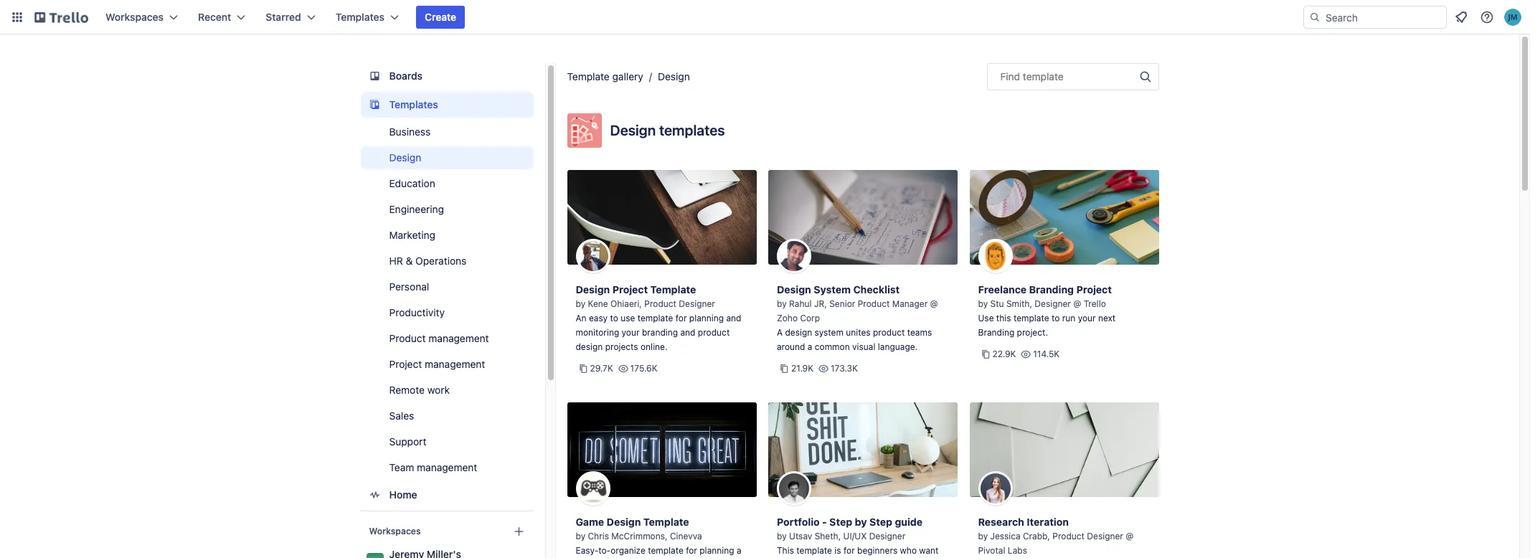 Task type: describe. For each thing, give the bounding box(es) containing it.
for inside the game design template by chris mccrimmons, cinevva easy-to-organize template for planning a
[[686, 545, 698, 556]]

an
[[576, 313, 587, 324]]

work
[[428, 384, 450, 396]]

research
[[979, 516, 1025, 528]]

22.9k
[[993, 349, 1017, 360]]

jessica
[[991, 531, 1021, 542]]

chris mccrimmons, cinevva image
[[576, 472, 610, 506]]

to-
[[599, 545, 611, 556]]

jessica crabb, product designer @ pivotal labs image
[[979, 472, 1013, 506]]

ohiaeri,
[[611, 299, 642, 309]]

design right gallery
[[658, 70, 690, 83]]

0 horizontal spatial design link
[[361, 146, 534, 169]]

product inside design system checklist by rahul jr, senior product manager @ zoho corp a design system unites product teams around a common visual language.
[[873, 327, 905, 338]]

want
[[920, 545, 939, 556]]

unites
[[846, 327, 871, 338]]

smith,
[[1007, 299, 1033, 309]]

online.
[[641, 342, 668, 352]]

design inside design project template by kene ohiaeri, product designer an easy to use template for planning and monitoring your branding and product design projects online.
[[576, 342, 603, 352]]

your inside design project template by kene ohiaeri, product designer an easy to use template for planning and monitoring your branding and product design projects online.
[[622, 327, 640, 338]]

to inside freelance branding project by stu smith, designer @ trello use this template to run your next branding project.
[[1052, 313, 1060, 324]]

iteration
[[1027, 516, 1069, 528]]

175.6k
[[631, 363, 658, 374]]

templates
[[659, 122, 725, 139]]

system
[[814, 283, 851, 296]]

portfolio - step by step guide by utsav sheth, ui/ux designer this template is for beginners who want
[[777, 516, 939, 558]]

management for team management
[[417, 461, 478, 474]]

marketing link
[[361, 224, 534, 247]]

trello
[[1084, 299, 1107, 309]]

freelance branding project by stu smith, designer @ trello use this template to run your next branding project.
[[979, 283, 1116, 338]]

design inside the game design template by chris mccrimmons, cinevva easy-to-organize template for planning a
[[607, 516, 641, 528]]

system
[[815, 327, 844, 338]]

create
[[425, 11, 457, 23]]

use
[[979, 313, 994, 324]]

@ for freelance
[[1074, 299, 1082, 309]]

1 step from the left
[[830, 516, 853, 528]]

team
[[389, 461, 414, 474]]

around
[[777, 342, 806, 352]]

sales link
[[361, 405, 534, 428]]

who
[[900, 545, 917, 556]]

monitoring
[[576, 327, 620, 338]]

template for design
[[644, 516, 689, 528]]

recent button
[[190, 6, 254, 29]]

guide
[[895, 516, 923, 528]]

zoho
[[777, 313, 798, 324]]

a inside design system checklist by rahul jr, senior product manager @ zoho corp a design system unites product teams around a common visual language.
[[808, 342, 813, 352]]

stu
[[991, 299, 1004, 309]]

utsav
[[789, 531, 813, 542]]

designer inside design project template by kene ohiaeri, product designer an easy to use template for planning and monitoring your branding and product design projects online.
[[679, 299, 715, 309]]

workspaces button
[[97, 6, 187, 29]]

utsav sheth, ui/ux designer image
[[777, 472, 812, 506]]

templates button
[[327, 6, 408, 29]]

portfolio
[[777, 516, 820, 528]]

boards
[[389, 70, 423, 82]]

by up this
[[777, 531, 787, 542]]

this
[[997, 313, 1012, 324]]

easy
[[589, 313, 608, 324]]

0 horizontal spatial branding
[[979, 327, 1015, 338]]

create button
[[416, 6, 465, 29]]

find
[[1001, 70, 1021, 83]]

personal
[[389, 281, 429, 293]]

design right design icon
[[610, 122, 656, 139]]

product down productivity
[[389, 332, 426, 345]]

ui/ux
[[844, 531, 867, 542]]

easy-
[[576, 545, 599, 556]]

recent
[[198, 11, 231, 23]]

education link
[[361, 172, 534, 195]]

operations
[[416, 255, 467, 267]]

173.3k
[[831, 363, 858, 374]]

search image
[[1310, 11, 1321, 23]]

1 horizontal spatial branding
[[1030, 283, 1074, 296]]

by for rahul
[[777, 299, 787, 309]]

visual
[[853, 342, 876, 352]]

rahul jr, senior product manager @ zoho corp image
[[777, 239, 812, 273]]

personal link
[[361, 276, 534, 299]]

0 horizontal spatial project
[[389, 358, 422, 370]]

boards link
[[361, 63, 534, 89]]

template inside portfolio - step by step guide by utsav sheth, ui/ux designer this template is for beginners who want
[[797, 545, 833, 556]]

project inside freelance branding project by stu smith, designer @ trello use this template to run your next branding project.
[[1077, 283, 1112, 296]]

team management link
[[361, 456, 534, 479]]

template for project
[[651, 283, 696, 296]]

@ inside design system checklist by rahul jr, senior product manager @ zoho corp a design system unites product teams around a common visual language.
[[931, 299, 938, 309]]

1 vertical spatial workspaces
[[369, 526, 421, 537]]

product inside design project template by kene ohiaeri, product designer an easy to use template for planning and monitoring your branding and product design projects online.
[[698, 327, 730, 338]]

sheth,
[[815, 531, 841, 542]]

hr
[[389, 255, 403, 267]]

home image
[[366, 487, 384, 504]]

productivity link
[[361, 301, 534, 324]]

engineering
[[389, 203, 444, 215]]

design system checklist by rahul jr, senior product manager @ zoho corp a design system unites product teams around a common visual language.
[[777, 283, 938, 352]]

product management link
[[361, 327, 534, 350]]

crabb,
[[1023, 531, 1051, 542]]

by for stu
[[979, 299, 988, 309]]

planning inside the game design template by chris mccrimmons, cinevva easy-to-organize template for planning a
[[700, 545, 735, 556]]

beginners
[[858, 545, 898, 556]]

design templates
[[610, 122, 725, 139]]

114.5k
[[1034, 349, 1060, 360]]

cinevva
[[670, 531, 702, 542]]

pivotal
[[979, 545, 1006, 556]]

for inside portfolio - step by step guide by utsav sheth, ui/ux designer this template is for beginners who want
[[844, 545, 855, 556]]

template inside the game design template by chris mccrimmons, cinevva easy-to-organize template for planning a
[[648, 545, 684, 556]]

chris
[[588, 531, 609, 542]]

management for product management
[[429, 332, 489, 345]]

use
[[621, 313, 635, 324]]

Search field
[[1321, 6, 1447, 28]]

template inside design project template by kene ohiaeri, product designer an easy to use template for planning and monitoring your branding and product design projects online.
[[638, 313, 673, 324]]



Task type: locate. For each thing, give the bounding box(es) containing it.
0 horizontal spatial your
[[622, 327, 640, 338]]

this
[[777, 545, 794, 556]]

product right branding
[[698, 327, 730, 338]]

planning inside design project template by kene ohiaeri, product designer an easy to use template for planning and monitoring your branding and product design projects online.
[[690, 313, 724, 324]]

template inside freelance branding project by stu smith, designer @ trello use this template to run your next branding project.
[[1014, 313, 1050, 324]]

by for step
[[855, 516, 867, 528]]

management inside product management link
[[429, 332, 489, 345]]

project management
[[389, 358, 485, 370]]

starred button
[[257, 6, 324, 29]]

workspaces inside popup button
[[106, 11, 164, 23]]

checklist
[[854, 283, 900, 296]]

a right around
[[808, 342, 813, 352]]

hr & operations
[[389, 255, 467, 267]]

2 vertical spatial management
[[417, 461, 478, 474]]

2 vertical spatial template
[[644, 516, 689, 528]]

kene
[[588, 299, 608, 309]]

0 vertical spatial templates
[[336, 11, 385, 23]]

1 horizontal spatial your
[[1078, 313, 1096, 324]]

1 horizontal spatial project
[[613, 283, 648, 296]]

and right branding
[[681, 327, 696, 338]]

to left use
[[610, 313, 619, 324]]

game
[[576, 516, 604, 528]]

management inside team management "link"
[[417, 461, 478, 474]]

design down business
[[389, 151, 421, 164]]

@ for research
[[1126, 531, 1134, 542]]

1 horizontal spatial and
[[727, 313, 742, 324]]

1 vertical spatial your
[[622, 327, 640, 338]]

to
[[610, 313, 619, 324], [1052, 313, 1060, 324]]

management
[[429, 332, 489, 345], [425, 358, 485, 370], [417, 461, 478, 474]]

product inside design project template by kene ohiaeri, product designer an easy to use template for planning and monitoring your branding and product design projects online.
[[645, 299, 677, 309]]

jr,
[[815, 299, 827, 309]]

stu smith, designer @ trello image
[[979, 239, 1013, 273]]

team management
[[389, 461, 478, 474]]

design icon image
[[567, 113, 602, 148]]

designer inside research iteration by jessica crabb, product designer @ pivotal labs
[[1088, 531, 1124, 542]]

marketing
[[389, 229, 436, 241]]

1 horizontal spatial to
[[1052, 313, 1060, 324]]

0 vertical spatial template
[[567, 70, 610, 83]]

branding
[[642, 327, 678, 338]]

0 vertical spatial branding
[[1030, 283, 1074, 296]]

1 horizontal spatial a
[[808, 342, 813, 352]]

template inside the game design template by chris mccrimmons, cinevva easy-to-organize template for planning a
[[644, 516, 689, 528]]

productivity
[[389, 306, 445, 319]]

step left guide
[[870, 516, 893, 528]]

@
[[931, 299, 938, 309], [1074, 299, 1082, 309], [1126, 531, 1134, 542]]

0 vertical spatial management
[[429, 332, 489, 345]]

designer inside portfolio - step by step guide by utsav sheth, ui/ux designer this template is for beginners who want
[[870, 531, 906, 542]]

1 horizontal spatial templates
[[389, 98, 438, 111]]

0 vertical spatial your
[[1078, 313, 1096, 324]]

1 vertical spatial design link
[[361, 146, 534, 169]]

home
[[389, 489, 417, 501]]

template up branding
[[651, 283, 696, 296]]

your down the trello
[[1078, 313, 1096, 324]]

project up ohiaeri,
[[613, 283, 648, 296]]

product up language.
[[873, 327, 905, 338]]

to left run
[[1052, 313, 1060, 324]]

step right -
[[830, 516, 853, 528]]

0 horizontal spatial product
[[698, 327, 730, 338]]

1 to from the left
[[610, 313, 619, 324]]

templates up business
[[389, 98, 438, 111]]

design link up "education" link
[[361, 146, 534, 169]]

2 product from the left
[[873, 327, 905, 338]]

your inside freelance branding project by stu smith, designer @ trello use this template to run your next branding project.
[[1078, 313, 1096, 324]]

management inside project management link
[[425, 358, 485, 370]]

template
[[1023, 70, 1064, 83], [638, 313, 673, 324], [1014, 313, 1050, 324], [648, 545, 684, 556], [797, 545, 833, 556]]

remote work link
[[361, 379, 534, 402]]

1 vertical spatial a
[[737, 545, 742, 556]]

0 horizontal spatial and
[[681, 327, 696, 338]]

to inside design project template by kene ohiaeri, product designer an easy to use template for planning and monitoring your branding and product design projects online.
[[610, 313, 619, 324]]

2 step from the left
[[870, 516, 893, 528]]

product
[[698, 327, 730, 338], [873, 327, 905, 338]]

template right find
[[1023, 70, 1064, 83]]

gallery
[[613, 70, 644, 83]]

by up zoho
[[777, 299, 787, 309]]

teams
[[908, 327, 932, 338]]

designer inside freelance branding project by stu smith, designer @ trello use this template to run your next branding project.
[[1035, 299, 1071, 309]]

for up branding
[[676, 313, 687, 324]]

game design template by chris mccrimmons, cinevva easy-to-organize template for planning a
[[576, 516, 742, 558]]

0 horizontal spatial to
[[610, 313, 619, 324]]

template inside field
[[1023, 70, 1064, 83]]

1 horizontal spatial product
[[873, 327, 905, 338]]

0 horizontal spatial templates
[[336, 11, 385, 23]]

your down use
[[622, 327, 640, 338]]

support
[[389, 436, 427, 448]]

design link
[[658, 70, 690, 83], [361, 146, 534, 169]]

rahul
[[789, 299, 812, 309]]

run
[[1063, 313, 1076, 324]]

by for kene
[[576, 299, 586, 309]]

design inside design system checklist by rahul jr, senior product manager @ zoho corp a design system unites product teams around a common visual language.
[[777, 283, 812, 296]]

by inside design project template by kene ohiaeri, product designer an easy to use template for planning and monitoring your branding and product design projects online.
[[576, 299, 586, 309]]

for
[[676, 313, 687, 324], [686, 545, 698, 556], [844, 545, 855, 556]]

and left zoho
[[727, 313, 742, 324]]

management down product management link in the left of the page
[[425, 358, 485, 370]]

1 vertical spatial planning
[[700, 545, 735, 556]]

by up ui/ux
[[855, 516, 867, 528]]

hr & operations link
[[361, 250, 534, 273]]

1 vertical spatial design
[[576, 342, 603, 352]]

0 horizontal spatial @
[[931, 299, 938, 309]]

0 vertical spatial design link
[[658, 70, 690, 83]]

2 horizontal spatial project
[[1077, 283, 1112, 296]]

project management link
[[361, 353, 534, 376]]

business
[[389, 126, 431, 138]]

mccrimmons,
[[612, 531, 668, 542]]

by up the easy- on the bottom left of page
[[576, 531, 586, 542]]

language.
[[878, 342, 918, 352]]

management down productivity link
[[429, 332, 489, 345]]

primary element
[[0, 0, 1531, 34]]

organize
[[611, 545, 646, 556]]

engineering link
[[361, 198, 534, 221]]

1 vertical spatial management
[[425, 358, 485, 370]]

design up mccrimmons,
[[607, 516, 641, 528]]

by inside design system checklist by rahul jr, senior product manager @ zoho corp a design system unites product teams around a common visual language.
[[777, 299, 787, 309]]

by up an
[[576, 299, 586, 309]]

design inside design project template by kene ohiaeri, product designer an easy to use template for planning and monitoring your branding and product design projects online.
[[576, 283, 610, 296]]

next
[[1099, 313, 1116, 324]]

design up kene
[[576, 283, 610, 296]]

product down checklist
[[858, 299, 890, 309]]

0 horizontal spatial design
[[576, 342, 603, 352]]

management down "support" link
[[417, 461, 478, 474]]

designer right crabb, on the right
[[1088, 531, 1124, 542]]

1 horizontal spatial step
[[870, 516, 893, 528]]

design link right gallery
[[658, 70, 690, 83]]

senior
[[830, 299, 856, 309]]

starred
[[266, 11, 301, 23]]

designer up run
[[1035, 299, 1071, 309]]

back to home image
[[34, 6, 88, 29]]

remote
[[389, 384, 425, 396]]

manager
[[893, 299, 928, 309]]

common
[[815, 342, 850, 352]]

by up pivotal
[[979, 531, 988, 542]]

template inside design project template by kene ohiaeri, product designer an easy to use template for planning and monitoring your branding and product design projects online.
[[651, 283, 696, 296]]

a left this
[[737, 545, 742, 556]]

templates up board 'image'
[[336, 11, 385, 23]]

project inside design project template by kene ohiaeri, product designer an easy to use template for planning and monitoring your branding and product design projects online.
[[613, 283, 648, 296]]

29.7k
[[590, 363, 614, 374]]

open information menu image
[[1481, 10, 1495, 24]]

switch to… image
[[10, 10, 24, 24]]

templates inside popup button
[[336, 11, 385, 23]]

sales
[[389, 410, 414, 422]]

product inside research iteration by jessica crabb, product designer @ pivotal labs
[[1053, 531, 1085, 542]]

template up cinevva
[[644, 516, 689, 528]]

1 horizontal spatial workspaces
[[369, 526, 421, 537]]

product
[[645, 299, 677, 309], [858, 299, 890, 309], [389, 332, 426, 345], [1053, 531, 1085, 542]]

2 horizontal spatial @
[[1126, 531, 1134, 542]]

1 vertical spatial and
[[681, 327, 696, 338]]

0 vertical spatial planning
[[690, 313, 724, 324]]

for down cinevva
[[686, 545, 698, 556]]

project.
[[1017, 327, 1049, 338]]

template
[[567, 70, 610, 83], [651, 283, 696, 296], [644, 516, 689, 528]]

a
[[777, 327, 783, 338]]

1 product from the left
[[698, 327, 730, 338]]

1 vertical spatial branding
[[979, 327, 1015, 338]]

project
[[613, 283, 648, 296], [1077, 283, 1112, 296], [389, 358, 422, 370]]

-
[[823, 516, 827, 528]]

by left stu
[[979, 299, 988, 309]]

template down cinevva
[[648, 545, 684, 556]]

and
[[727, 313, 742, 324], [681, 327, 696, 338]]

template gallery link
[[567, 70, 644, 83]]

0 vertical spatial a
[[808, 342, 813, 352]]

designer right ohiaeri,
[[679, 299, 715, 309]]

template down sheth,
[[797, 545, 833, 556]]

design up rahul
[[777, 283, 812, 296]]

design up around
[[786, 327, 813, 338]]

by inside freelance branding project by stu smith, designer @ trello use this template to run your next branding project.
[[979, 299, 988, 309]]

template up branding
[[638, 313, 673, 324]]

your
[[1078, 313, 1096, 324], [622, 327, 640, 338]]

0 vertical spatial and
[[727, 313, 742, 324]]

remote work
[[389, 384, 450, 396]]

for inside design project template by kene ohiaeri, product designer an easy to use template for planning and monitoring your branding and product design projects online.
[[676, 313, 687, 324]]

project up the trello
[[1077, 283, 1112, 296]]

workspaces
[[106, 11, 164, 23], [369, 526, 421, 537]]

support link
[[361, 431, 534, 454]]

0 vertical spatial design
[[786, 327, 813, 338]]

1 vertical spatial template
[[651, 283, 696, 296]]

a
[[808, 342, 813, 352], [737, 545, 742, 556]]

1 horizontal spatial @
[[1074, 299, 1082, 309]]

create a workspace image
[[511, 523, 528, 540]]

design
[[658, 70, 690, 83], [610, 122, 656, 139], [389, 151, 421, 164], [576, 283, 610, 296], [777, 283, 812, 296], [607, 516, 641, 528]]

by inside the game design template by chris mccrimmons, cinevva easy-to-organize template for planning a
[[576, 531, 586, 542]]

1 horizontal spatial design link
[[658, 70, 690, 83]]

product down iteration
[[1053, 531, 1085, 542]]

project up remote
[[389, 358, 422, 370]]

board image
[[366, 67, 384, 85]]

branding down this
[[979, 327, 1015, 338]]

@ inside research iteration by jessica crabb, product designer @ pivotal labs
[[1126, 531, 1134, 542]]

freelance
[[979, 283, 1027, 296]]

1 vertical spatial templates
[[389, 98, 438, 111]]

for right is
[[844, 545, 855, 556]]

is
[[835, 545, 842, 556]]

Find template field
[[987, 63, 1159, 90]]

0 notifications image
[[1453, 9, 1471, 26]]

templates link
[[361, 92, 534, 118]]

find template
[[1001, 70, 1064, 83]]

product management
[[389, 332, 489, 345]]

1 horizontal spatial design
[[786, 327, 813, 338]]

@ inside freelance branding project by stu smith, designer @ trello use this template to run your next branding project.
[[1074, 299, 1082, 309]]

template up project.
[[1014, 313, 1050, 324]]

0 vertical spatial workspaces
[[106, 11, 164, 23]]

design
[[786, 327, 813, 338], [576, 342, 603, 352]]

2 to from the left
[[1052, 313, 1060, 324]]

template left gallery
[[567, 70, 610, 83]]

product up branding
[[645, 299, 677, 309]]

labs
[[1008, 545, 1028, 556]]

research iteration by jessica crabb, product designer @ pivotal labs
[[979, 516, 1134, 556]]

projects
[[606, 342, 639, 352]]

template board image
[[366, 96, 384, 113]]

branding up run
[[1030, 283, 1074, 296]]

0 horizontal spatial workspaces
[[106, 11, 164, 23]]

by inside research iteration by jessica crabb, product designer @ pivotal labs
[[979, 531, 988, 542]]

designer up beginners
[[870, 531, 906, 542]]

&
[[406, 255, 413, 267]]

management for project management
[[425, 358, 485, 370]]

product inside design system checklist by rahul jr, senior product manager @ zoho corp a design system unites product teams around a common visual language.
[[858, 299, 890, 309]]

design inside design system checklist by rahul jr, senior product manager @ zoho corp a design system unites product teams around a common visual language.
[[786, 327, 813, 338]]

by for chris
[[576, 531, 586, 542]]

0 horizontal spatial a
[[737, 545, 742, 556]]

0 horizontal spatial step
[[830, 516, 853, 528]]

kene ohiaeri, product designer image
[[576, 239, 610, 273]]

design down the monitoring
[[576, 342, 603, 352]]

jeremy miller (jeremymiller198) image
[[1505, 9, 1522, 26]]

a inside the game design template by chris mccrimmons, cinevva easy-to-organize template for planning a
[[737, 545, 742, 556]]



Task type: vqa. For each thing, say whether or not it's contained in the screenshot.


